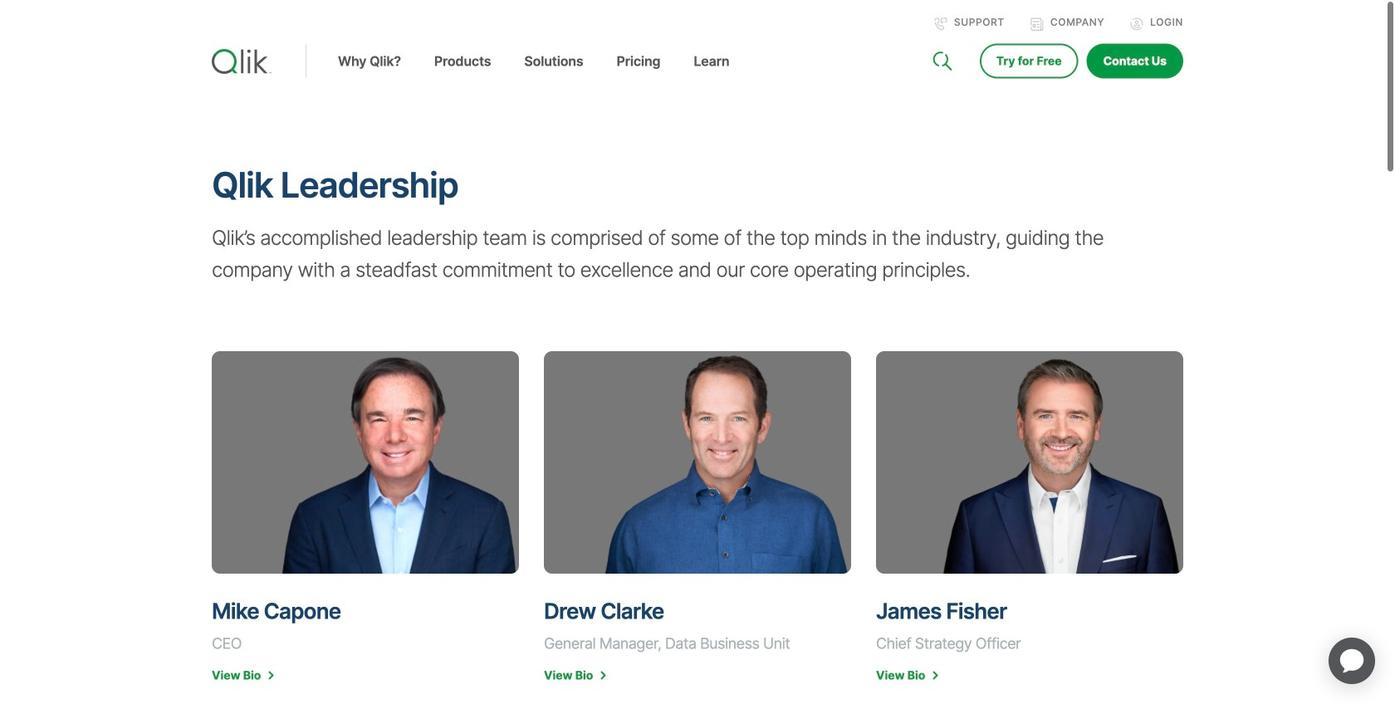 Task type: vqa. For each thing, say whether or not it's contained in the screenshot.
company icon
yes



Task type: describe. For each thing, give the bounding box(es) containing it.
company image
[[1031, 17, 1044, 31]]

qlik leadership team: mike capone - ceo image
[[212, 352, 519, 574]]

qlik leadership team: drew clarke - general manager, data business unit image
[[544, 352, 851, 574]]

login image
[[1131, 17, 1144, 31]]

qlik image
[[212, 49, 272, 74]]



Task type: locate. For each thing, give the bounding box(es) containing it.
qlik leadership team: james fisher - chief strategy officer image
[[876, 352, 1184, 574]]

application
[[1309, 618, 1395, 704]]

support image
[[934, 17, 948, 31]]



